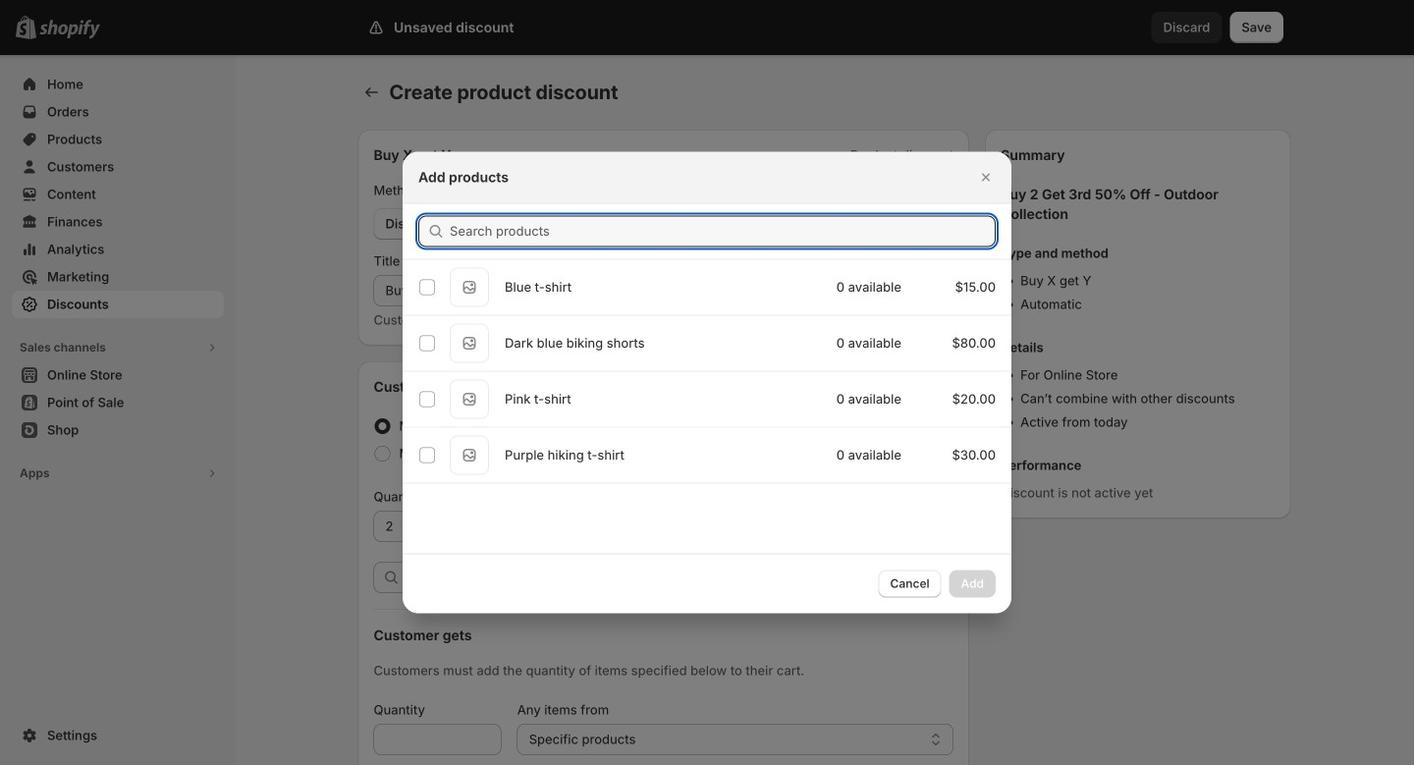 Task type: vqa. For each thing, say whether or not it's contained in the screenshot.
Shopify 'image'
yes



Task type: locate. For each thing, give the bounding box(es) containing it.
dialog
[[0, 152, 1415, 614]]

shopify image
[[39, 19, 100, 39]]

Search products text field
[[450, 216, 996, 247]]



